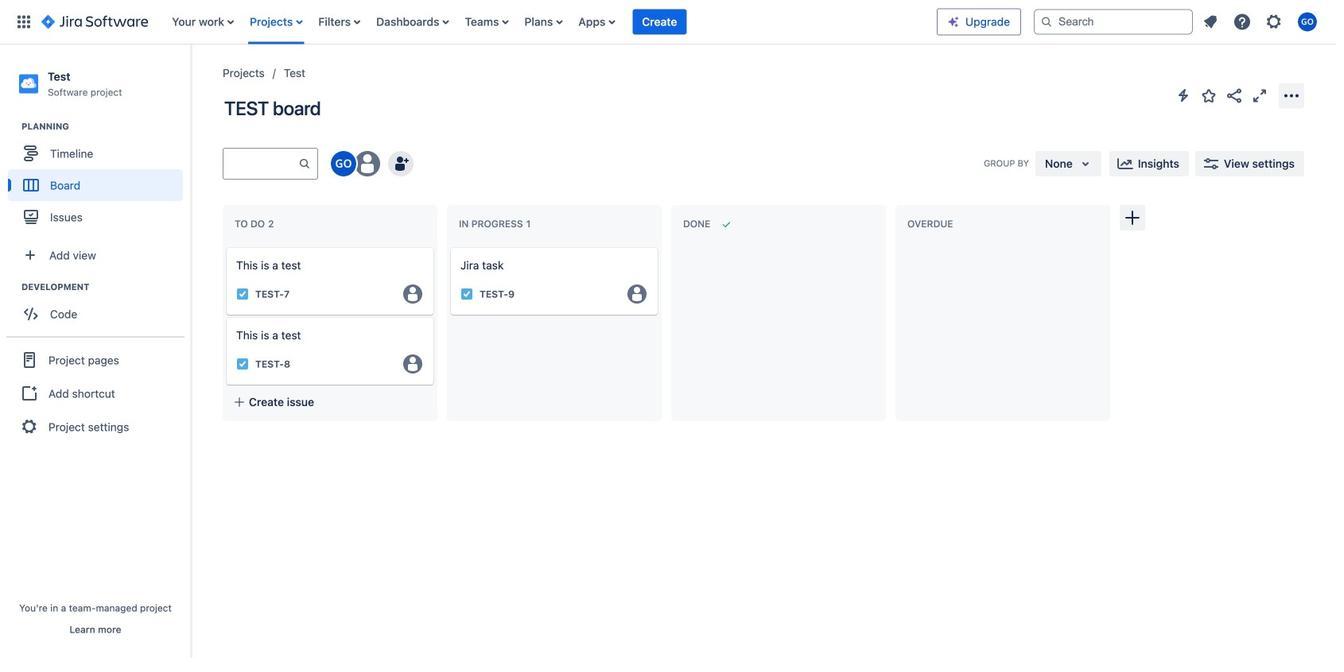 Task type: locate. For each thing, give the bounding box(es) containing it.
create issue image down "in progress" element
[[440, 237, 459, 256]]

task image down "in progress" element
[[461, 288, 473, 301]]

1 vertical spatial heading
[[21, 281, 190, 294]]

1 horizontal spatial task image
[[461, 288, 473, 301]]

development image
[[2, 278, 21, 297]]

2 heading from the top
[[21, 281, 190, 294]]

2 create issue image from the left
[[440, 237, 459, 256]]

create issue image down the to do element
[[216, 237, 235, 256]]

1 create issue image from the left
[[216, 237, 235, 256]]

heading for planning image
[[21, 120, 190, 133]]

list
[[164, 0, 937, 44], [1197, 8, 1327, 36]]

create issue image for the to do element
[[216, 237, 235, 256]]

create issue image
[[216, 237, 235, 256], [440, 237, 459, 256]]

jira software image
[[41, 12, 148, 31], [41, 12, 148, 31]]

1 heading from the top
[[21, 120, 190, 133]]

0 vertical spatial task image
[[461, 288, 473, 301]]

banner
[[0, 0, 1337, 45]]

group for development 'image'
[[8, 281, 190, 335]]

sidebar element
[[0, 45, 191, 659]]

group
[[8, 120, 190, 238], [8, 281, 190, 335], [6, 337, 185, 450]]

task image
[[461, 288, 473, 301], [236, 358, 249, 371]]

0 horizontal spatial create issue image
[[216, 237, 235, 256]]

group for planning image
[[8, 120, 190, 238]]

appswitcher icon image
[[14, 12, 33, 31]]

list item
[[633, 0, 687, 44]]

1 vertical spatial group
[[8, 281, 190, 335]]

1 vertical spatial task image
[[236, 358, 249, 371]]

1 horizontal spatial list
[[1197, 8, 1327, 36]]

1 horizontal spatial create issue image
[[440, 237, 459, 256]]

0 vertical spatial heading
[[21, 120, 190, 133]]

create issue image for "in progress" element
[[440, 237, 459, 256]]

0 horizontal spatial task image
[[236, 358, 249, 371]]

Search field
[[1034, 9, 1193, 35]]

sidebar navigation image
[[173, 64, 208, 95]]

None search field
[[1034, 9, 1193, 35]]

task image down task image
[[236, 358, 249, 371]]

heading for development 'image'
[[21, 281, 190, 294]]

heading
[[21, 120, 190, 133], [21, 281, 190, 294]]

0 vertical spatial group
[[8, 120, 190, 238]]

to do element
[[235, 219, 277, 230]]



Task type: describe. For each thing, give the bounding box(es) containing it.
0 horizontal spatial list
[[164, 0, 937, 44]]

create column image
[[1123, 208, 1143, 228]]

Search this board text field
[[224, 150, 298, 178]]

add people image
[[391, 154, 411, 173]]

in progress element
[[459, 219, 534, 230]]

star test board image
[[1200, 86, 1219, 105]]

settings image
[[1265, 12, 1284, 31]]

notifications image
[[1201, 12, 1220, 31]]

primary element
[[10, 0, 937, 44]]

automations menu button icon image
[[1174, 86, 1193, 105]]

view settings image
[[1202, 154, 1221, 173]]

planning image
[[2, 117, 21, 136]]

2 vertical spatial group
[[6, 337, 185, 450]]

help image
[[1233, 12, 1252, 31]]

task image
[[236, 288, 249, 301]]

more actions image
[[1283, 86, 1302, 105]]

search image
[[1041, 16, 1053, 28]]

enter full screen image
[[1251, 86, 1270, 105]]

your profile and settings image
[[1298, 12, 1318, 31]]



Task type: vqa. For each thing, say whether or not it's contained in the screenshot.
Executive the by
no



